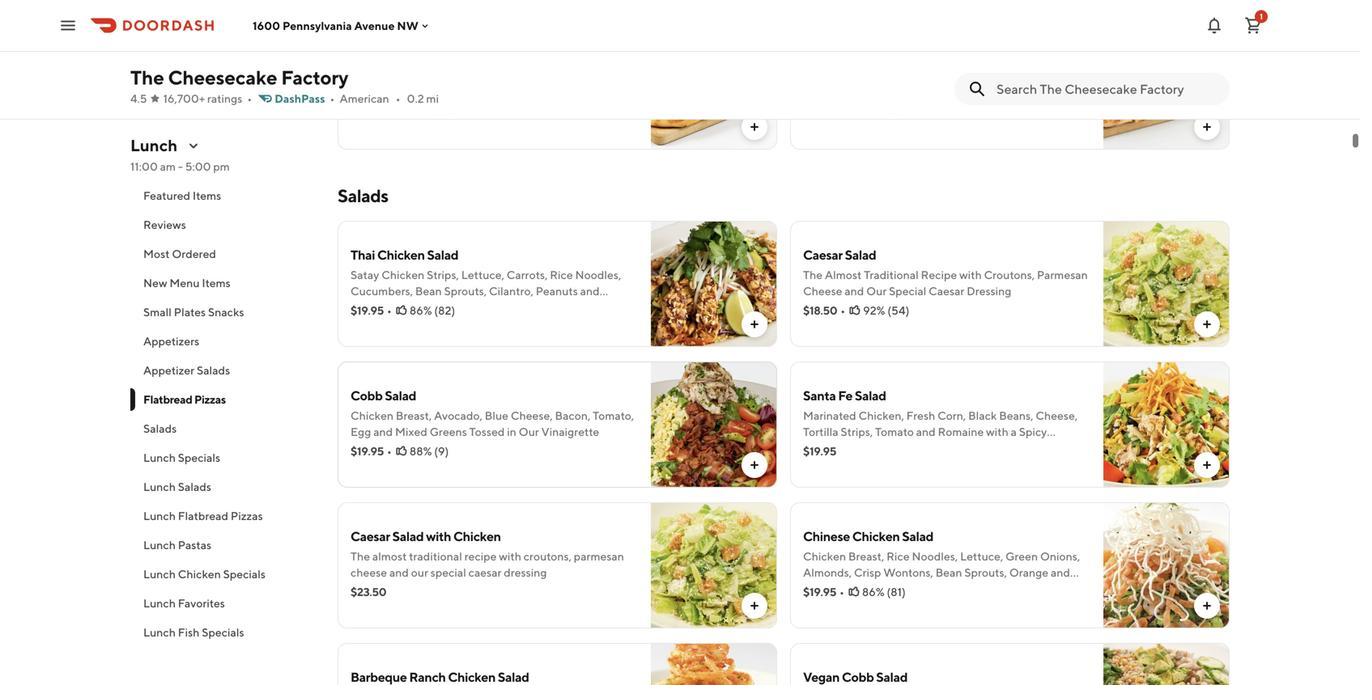 Task type: describe. For each thing, give the bounding box(es) containing it.
vinaigrette inside "thai chicken salad satay chicken strips, lettuce, carrots, rice noodles, cucumbers, bean sprouts, cilantro, peanuts and sesame seeds tossed with thai vinaigrette"
[[513, 301, 571, 314]]

16,700+ ratings •
[[163, 92, 252, 105]]

menus image
[[187, 139, 200, 152]]

santa
[[803, 388, 836, 404]]

and inside caesar salad with chicken the almost traditional recipe with croutons, parmesan cheese and our special caesar dressing $23.50
[[389, 566, 409, 580]]

new menu items
[[143, 276, 231, 290]]

notification bell image
[[1205, 16, 1224, 35]]

american • 0.2 mi
[[340, 92, 439, 105]]

pizzas inside lunch flatbread pizzas button
[[231, 510, 263, 523]]

cobb inside cobb salad chicken breast, avocado, blue cheese, bacon, tomato, egg and mixed greens tossed in our vinaigrette
[[351, 388, 383, 404]]

0 horizontal spatial chinese
[[803, 529, 850, 544]]

honey
[[1035, 87, 1069, 100]]

small plates snacks
[[143, 306, 244, 319]]

• for chinese chicken salad
[[840, 586, 844, 599]]

lunch chicken specials button
[[130, 560, 318, 589]]

85% (21)
[[862, 106, 905, 120]]

• for the everything
[[387, 106, 392, 120]]

noodles, inside "thai chicken salad satay chicken strips, lettuce, carrots, rice noodles, cucumbers, bean sprouts, cilantro, peanuts and sesame seeds tossed with thai vinaigrette"
[[575, 268, 621, 282]]

crisp
[[854, 566, 881, 580]]

• for bee sting
[[839, 106, 844, 120]]

0 vertical spatial pizzas
[[194, 393, 226, 406]]

caesar salad image
[[1103, 221, 1230, 347]]

items inside button
[[193, 189, 221, 202]]

menu
[[170, 276, 200, 290]]

$19.95 for chinese
[[803, 586, 836, 599]]

with inside caesar salad the almost traditional recipe with croutons, parmesan cheese and our special caesar dressing
[[959, 268, 982, 282]]

bee sting italian sausage, pepperoni, bacon, and calabrian chiles with mozzarella, vodka sauce, parmesan and honey
[[803, 50, 1088, 100]]

cobb salad chicken breast, avocado, blue cheese, bacon, tomato, egg and mixed greens tossed in our vinaigrette
[[351, 388, 634, 439]]

salad inside caesar salad the almost traditional recipe with croutons, parmesan cheese and our special caesar dressing
[[845, 247, 876, 263]]

special inside caesar salad the almost traditional recipe with croutons, parmesan cheese and our special caesar dressing
[[889, 285, 926, 298]]

our inside chinese chicken salad chicken breast, rice noodles, lettuce, green onions, almonds, crisp wontons, bean sprouts, orange and sesame seeds. tossed in our special chinese plum dressing
[[931, 582, 951, 596]]

(21)
[[887, 106, 905, 120]]

chicken inside button
[[178, 568, 221, 581]]

cilantro
[[845, 442, 887, 455]]

1 horizontal spatial cobb
[[842, 670, 874, 685]]

lettuce, inside "thai chicken salad satay chicken strips, lettuce, carrots, rice noodles, cucumbers, bean sprouts, cilantro, peanuts and sesame seeds tossed with thai vinaigrette"
[[461, 268, 504, 282]]

pastas
[[178, 539, 211, 552]]

1600
[[253, 19, 280, 32]]

onions, inside the everything pepperoni, sausage, peppers, onions, mushrooms, mozzarella and tomato sauce
[[505, 71, 545, 84]]

92%
[[863, 304, 885, 317]]

86% (82)
[[410, 304, 455, 317]]

satay
[[351, 268, 379, 282]]

chiles
[[1056, 71, 1088, 84]]

traditional
[[409, 550, 462, 563]]

thai chicken salad image
[[651, 221, 777, 347]]

caesar salad the almost traditional recipe with croutons, parmesan cheese and our special caesar dressing
[[803, 247, 1088, 298]]

lunch salads
[[143, 480, 211, 494]]

mozzarella
[[351, 87, 407, 100]]

most ordered
[[143, 247, 216, 261]]

0 horizontal spatial thai
[[351, 247, 375, 263]]

barbeque ranch chicken salad
[[351, 670, 529, 685]]

santa fe salad marinated chicken, fresh corn, black beans, cheese, tortilla strips, tomato and romaine with a spicy peanut-cilantro vinaigrette
[[803, 388, 1078, 455]]

cucumbers,
[[351, 285, 413, 298]]

flatbread inside lunch flatbread pizzas button
[[178, 510, 228, 523]]

bacon, inside cobb salad chicken breast, avocado, blue cheese, bacon, tomato, egg and mixed greens tossed in our vinaigrette
[[555, 409, 590, 423]]

add item to cart image for chinese chicken salad
[[1201, 600, 1213, 613]]

featured items button
[[130, 181, 318, 210]]

• for caesar salad
[[841, 304, 845, 317]]

in inside cobb salad chicken breast, avocado, blue cheese, bacon, tomato, egg and mixed greens tossed in our vinaigrette
[[507, 425, 516, 439]]

special
[[430, 566, 466, 580]]

bean inside chinese chicken salad chicken breast, rice noodles, lettuce, green onions, almonds, crisp wontons, bean sprouts, orange and sesame seeds. tossed in our special chinese plum dressing
[[935, 566, 962, 580]]

mi
[[426, 92, 439, 105]]

caesar for chicken
[[351, 529, 390, 544]]

11:00
[[130, 160, 158, 173]]

$19.95 for thai
[[351, 304, 384, 317]]

plates
[[174, 306, 206, 319]]

factory
[[281, 66, 348, 89]]

$14.95 • for the
[[351, 106, 392, 120]]

the everything image
[[651, 23, 777, 150]]

and inside cobb salad chicken breast, avocado, blue cheese, bacon, tomato, egg and mixed greens tossed in our vinaigrette
[[373, 425, 393, 439]]

vinaigrette inside cobb salad chicken breast, avocado, blue cheese, bacon, tomato, egg and mixed greens tossed in our vinaigrette
[[541, 425, 599, 439]]

ratings
[[207, 92, 242, 105]]

bean inside "thai chicken salad satay chicken strips, lettuce, carrots, rice noodles, cucumbers, bean sprouts, cilantro, peanuts and sesame seeds tossed with thai vinaigrette"
[[415, 285, 442, 298]]

83%
[[409, 106, 431, 120]]

vegan cobb salad
[[803, 670, 908, 685]]

barbeque ranch chicken salad image
[[651, 644, 777, 686]]

wontons,
[[883, 566, 933, 580]]

$19.95 down the tortilla
[[803, 445, 836, 458]]

92% (54)
[[863, 304, 909, 317]]

86% for thai
[[410, 304, 432, 317]]

appetizer salads
[[143, 364, 230, 377]]

lunch salads button
[[130, 473, 318, 502]]

lunch for lunch chicken specials
[[143, 568, 176, 581]]

croutons,
[[524, 550, 572, 563]]

pepperoni, inside bee sting italian sausage, pepperoni, bacon, and calabrian chiles with mozzarella, vodka sauce, parmesan and honey
[[885, 71, 942, 84]]

onions, inside chinese chicken salad chicken breast, rice noodles, lettuce, green onions, almonds, crisp wontons, bean sprouts, orange and sesame seeds. tossed in our special chinese plum dressing
[[1040, 550, 1080, 563]]

snacks
[[208, 306, 244, 319]]

1 button
[[1237, 9, 1269, 42]]

caesar for almost
[[803, 247, 843, 263]]

most
[[143, 247, 170, 261]]

salads inside button
[[143, 422, 177, 436]]

11:00 am - 5:00 pm
[[130, 160, 230, 173]]

nw
[[397, 19, 418, 32]]

$19.95 • for chinese
[[803, 586, 844, 599]]

avenue
[[354, 19, 395, 32]]

cilantro,
[[489, 285, 533, 298]]

fish
[[178, 626, 200, 640]]

recipe
[[464, 550, 497, 563]]

$23.50
[[351, 586, 386, 599]]

beans,
[[999, 409, 1033, 423]]

with inside santa fe salad marinated chicken, fresh corn, black beans, cheese, tortilla strips, tomato and romaine with a spicy peanut-cilantro vinaigrette
[[986, 425, 1008, 439]]

cheese
[[803, 285, 842, 298]]

salads up satay
[[338, 185, 388, 206]]

(54)
[[887, 304, 909, 317]]

peanuts
[[536, 285, 578, 298]]

appetizer
[[143, 364, 194, 377]]

everything
[[375, 50, 437, 65]]

green
[[1005, 550, 1038, 563]]

open menu image
[[58, 16, 78, 35]]

vegan cobb salad image
[[1103, 644, 1230, 686]]

cheese
[[351, 566, 387, 580]]

4.5
[[130, 92, 147, 105]]

small plates snacks button
[[130, 298, 318, 327]]

0 vertical spatial flatbread
[[143, 393, 192, 406]]

$19.95 • for thai
[[351, 304, 392, 317]]

peanut-
[[803, 442, 845, 455]]

american
[[340, 92, 389, 105]]

• down the cheesecake factory
[[247, 92, 252, 105]]

salad inside santa fe salad marinated chicken, fresh corn, black beans, cheese, tortilla strips, tomato and romaine with a spicy peanut-cilantro vinaigrette
[[855, 388, 886, 404]]

and inside "thai chicken salad satay chicken strips, lettuce, carrots, rice noodles, cucumbers, bean sprouts, cilantro, peanuts and sesame seeds tossed with thai vinaigrette"
[[580, 285, 600, 298]]

sprouts, inside chinese chicken salad chicken breast, rice noodles, lettuce, green onions, almonds, crisp wontons, bean sprouts, orange and sesame seeds. tossed in our special chinese plum dressing
[[964, 566, 1007, 580]]

peppers,
[[457, 71, 503, 84]]

salad inside cobb salad chicken breast, avocado, blue cheese, bacon, tomato, egg and mixed greens tossed in our vinaigrette
[[385, 388, 416, 404]]

1 vertical spatial chinese
[[993, 582, 1036, 596]]

88%
[[410, 445, 432, 458]]

seeds
[[393, 301, 424, 314]]

small
[[143, 306, 172, 319]]

dressing inside caesar salad the almost traditional recipe with croutons, parmesan cheese and our special caesar dressing
[[967, 285, 1011, 298]]

black
[[968, 409, 997, 423]]

parmesan inside bee sting italian sausage, pepperoni, bacon, and calabrian chiles with mozzarella, vodka sauce, parmesan and honey
[[961, 87, 1011, 100]]

• down factory
[[330, 92, 335, 105]]

0.2
[[407, 92, 424, 105]]

86% (81)
[[862, 586, 906, 599]]

add item to cart image for caesar salad
[[1201, 318, 1213, 331]]

noodles, inside chinese chicken salad chicken breast, rice noodles, lettuce, green onions, almonds, crisp wontons, bean sprouts, orange and sesame seeds. tossed in our special chinese plum dressing
[[912, 550, 958, 563]]

lunch for lunch specials
[[143, 451, 176, 465]]

dressing
[[504, 566, 547, 580]]

lunch for lunch fish specials
[[143, 626, 176, 640]]

with inside bee sting italian sausage, pepperoni, bacon, and calabrian chiles with mozzarella, vodka sauce, parmesan and honey
[[803, 87, 826, 100]]

rice inside "thai chicken salad satay chicken strips, lettuce, carrots, rice noodles, cucumbers, bean sprouts, cilantro, peanuts and sesame seeds tossed with thai vinaigrette"
[[550, 268, 573, 282]]

salad inside caesar salad with chicken the almost traditional recipe with croutons, parmesan cheese and our special caesar dressing $23.50
[[392, 529, 424, 544]]

(9)
[[434, 445, 449, 458]]

mushrooms,
[[547, 71, 610, 84]]

sprouts, inside "thai chicken salad satay chicken strips, lettuce, carrots, rice noodles, cucumbers, bean sprouts, cilantro, peanuts and sesame seeds tossed with thai vinaigrette"
[[444, 285, 487, 298]]

bee sting image
[[1103, 23, 1230, 150]]

santa fe salad image
[[1103, 362, 1230, 488]]

the inside caesar salad with chicken the almost traditional recipe with croutons, parmesan cheese and our special caesar dressing $23.50
[[351, 550, 370, 563]]

lunch flatbread pizzas
[[143, 510, 263, 523]]

1
[[1260, 12, 1263, 21]]

appetizers button
[[130, 327, 318, 356]]

$19.95 • for cobb
[[351, 445, 392, 458]]



Task type: vqa. For each thing, say whether or not it's contained in the screenshot.
Caesar related to Chicken
yes



Task type: locate. For each thing, give the bounding box(es) containing it.
new
[[143, 276, 167, 290]]

chinese chicken salad image
[[1103, 503, 1230, 629]]

cobb right the vegan
[[842, 670, 874, 685]]

0 vertical spatial $19.95 •
[[351, 304, 392, 317]]

with left "a"
[[986, 425, 1008, 439]]

almost
[[372, 550, 407, 563]]

1600 pennsylvania avenue nw
[[253, 19, 418, 32]]

0 horizontal spatial pizzas
[[194, 393, 226, 406]]

1 vertical spatial breast,
[[848, 550, 884, 563]]

lunch for lunch favorites
[[143, 597, 176, 610]]

0 vertical spatial parmesan
[[961, 87, 1011, 100]]

• down american • 0.2 mi
[[387, 106, 392, 120]]

(18)
[[434, 106, 453, 120]]

parmesan inside caesar salad the almost traditional recipe with croutons, parmesan cheese and our special caesar dressing
[[1037, 268, 1088, 282]]

and inside santa fe salad marinated chicken, fresh corn, black beans, cheese, tortilla strips, tomato and romaine with a spicy peanut-cilantro vinaigrette
[[916, 425, 936, 439]]

corn,
[[938, 409, 966, 423]]

2 horizontal spatial our
[[931, 582, 951, 596]]

1 vertical spatial dressing
[[803, 599, 848, 612]]

with right (82)
[[464, 301, 486, 314]]

•
[[247, 92, 252, 105], [330, 92, 335, 105], [396, 92, 400, 105], [387, 106, 392, 120], [839, 106, 844, 120], [387, 304, 392, 317], [841, 304, 845, 317], [387, 445, 392, 458], [840, 586, 844, 599]]

88% (9)
[[410, 445, 449, 458]]

2 $14.95 from the left
[[803, 106, 836, 120]]

bean up 86% (82)
[[415, 285, 442, 298]]

tossed inside "thai chicken salad satay chicken strips, lettuce, carrots, rice noodles, cucumbers, bean sprouts, cilantro, peanuts and sesame seeds tossed with thai vinaigrette"
[[426, 301, 462, 314]]

$14.95 for the
[[351, 106, 384, 120]]

tossed right the seeds
[[426, 301, 462, 314]]

breast, inside cobb salad chicken breast, avocado, blue cheese, bacon, tomato, egg and mixed greens tossed in our vinaigrette
[[396, 409, 432, 423]]

thai up satay
[[351, 247, 375, 263]]

0 horizontal spatial caesar
[[351, 529, 390, 544]]

salads button
[[130, 414, 318, 444]]

dressing inside chinese chicken salad chicken breast, rice noodles, lettuce, green onions, almonds, crisp wontons, bean sprouts, orange and sesame seeds. tossed in our special chinese plum dressing
[[803, 599, 848, 612]]

vinaigrette down tomato,
[[541, 425, 599, 439]]

salads inside 'button'
[[178, 480, 211, 494]]

featured items
[[143, 189, 221, 202]]

2 sausage, from the left
[[837, 71, 883, 84]]

0 horizontal spatial special
[[889, 285, 926, 298]]

pepperoni, inside the everything pepperoni, sausage, peppers, onions, mushrooms, mozzarella and tomato sauce
[[351, 71, 407, 84]]

marinated
[[803, 409, 856, 423]]

$19.95 • down egg
[[351, 445, 392, 458]]

flatbread
[[143, 393, 192, 406], [178, 510, 228, 523]]

lettuce, up cilantro,
[[461, 268, 504, 282]]

1 vertical spatial cobb
[[842, 670, 874, 685]]

flatbread down appetizer
[[143, 393, 192, 406]]

strips, up cilantro
[[841, 425, 873, 439]]

lunch chicken specials
[[143, 568, 266, 581]]

0 horizontal spatial tossed
[[426, 301, 462, 314]]

lettuce,
[[461, 268, 504, 282], [960, 550, 1003, 563]]

the inside the everything pepperoni, sausage, peppers, onions, mushrooms, mozzarella and tomato sauce
[[351, 50, 372, 65]]

breast, up crisp
[[848, 550, 884, 563]]

0 vertical spatial in
[[507, 425, 516, 439]]

1 horizontal spatial 86%
[[862, 586, 885, 599]]

onions, up plum
[[1040, 550, 1080, 563]]

0 vertical spatial sesame
[[351, 301, 391, 314]]

dressing down the croutons,
[[967, 285, 1011, 298]]

0 vertical spatial 86%
[[410, 304, 432, 317]]

2 pepperoni, from the left
[[885, 71, 942, 84]]

1 vertical spatial noodles,
[[912, 550, 958, 563]]

the
[[351, 50, 372, 65], [130, 66, 164, 89], [803, 268, 823, 282], [351, 550, 370, 563]]

chinese up the almonds,
[[803, 529, 850, 544]]

0 horizontal spatial $14.95 •
[[351, 106, 392, 120]]

$14.95 down american
[[351, 106, 384, 120]]

with up dressing
[[499, 550, 521, 563]]

lunch
[[130, 136, 177, 155], [143, 451, 176, 465], [143, 480, 176, 494], [143, 510, 176, 523], [143, 539, 176, 552], [143, 568, 176, 581], [143, 597, 176, 610], [143, 626, 176, 640]]

1 horizontal spatial noodles,
[[912, 550, 958, 563]]

sausage, inside the everything pepperoni, sausage, peppers, onions, mushrooms, mozzarella and tomato sauce
[[409, 71, 455, 84]]

$18.50 •
[[803, 304, 845, 317]]

1 vertical spatial caesar
[[929, 285, 964, 298]]

0 vertical spatial special
[[889, 285, 926, 298]]

0 vertical spatial thai
[[351, 247, 375, 263]]

our right greens
[[519, 425, 539, 439]]

2 $14.95 • from the left
[[803, 106, 844, 120]]

16,700+
[[163, 92, 205, 105]]

$14.95 • down italian
[[803, 106, 844, 120]]

• left seeds. at the right of the page
[[840, 586, 844, 599]]

• left 88%
[[387, 445, 392, 458]]

special inside chinese chicken salad chicken breast, rice noodles, lettuce, green onions, almonds, crisp wontons, bean sprouts, orange and sesame seeds. tossed in our special chinese plum dressing
[[953, 582, 991, 596]]

lunch down lunch pastas
[[143, 568, 176, 581]]

special
[[889, 285, 926, 298], [953, 582, 991, 596]]

salad inside chinese chicken salad chicken breast, rice noodles, lettuce, green onions, almonds, crisp wontons, bean sprouts, orange and sesame seeds. tossed in our special chinese plum dressing
[[902, 529, 933, 544]]

$18.50
[[803, 304, 837, 317]]

1 horizontal spatial lettuce,
[[960, 550, 1003, 563]]

• right $18.50
[[841, 304, 845, 317]]

egg
[[351, 425, 371, 439]]

the inside caesar salad the almost traditional recipe with croutons, parmesan cheese and our special caesar dressing
[[803, 268, 823, 282]]

0 horizontal spatial rice
[[550, 268, 573, 282]]

onions, right peppers,
[[505, 71, 545, 84]]

5:00
[[185, 160, 211, 173]]

1 vertical spatial vinaigrette
[[541, 425, 599, 439]]

with down italian
[[803, 87, 826, 100]]

chicken inside cobb salad chicken breast, avocado, blue cheese, bacon, tomato, egg and mixed greens tossed in our vinaigrette
[[351, 409, 393, 423]]

$14.95 for bee
[[803, 106, 836, 120]]

special right (81) at bottom right
[[953, 582, 991, 596]]

86% for chinese
[[862, 586, 885, 599]]

chinese down orange
[[993, 582, 1036, 596]]

$14.95 down italian
[[803, 106, 836, 120]]

$14.95 • down american
[[351, 106, 392, 120]]

86% left (82)
[[410, 304, 432, 317]]

1 horizontal spatial onions,
[[1040, 550, 1080, 563]]

pizzas down appetizer salads button at the bottom left of the page
[[194, 393, 226, 406]]

0 vertical spatial onions,
[[505, 71, 545, 84]]

orange
[[1009, 566, 1048, 580]]

0 horizontal spatial bean
[[415, 285, 442, 298]]

bee
[[803, 50, 826, 65]]

$14.95
[[351, 106, 384, 120], [803, 106, 836, 120]]

and inside caesar salad the almost traditional recipe with croutons, parmesan cheese and our special caesar dressing
[[845, 285, 864, 298]]

1 vertical spatial rice
[[887, 550, 910, 563]]

sprouts, up (82)
[[444, 285, 487, 298]]

0 horizontal spatial pepperoni,
[[351, 71, 407, 84]]

with right recipe
[[959, 268, 982, 282]]

cheese, inside cobb salad chicken breast, avocado, blue cheese, bacon, tomato, egg and mixed greens tossed in our vinaigrette
[[511, 409, 553, 423]]

$19.95 down the cucumbers,
[[351, 304, 384, 317]]

tomato
[[431, 87, 469, 100], [875, 425, 914, 439]]

2 horizontal spatial tossed
[[881, 582, 917, 596]]

tomato up (18) at the top
[[431, 87, 469, 100]]

traditional
[[864, 268, 919, 282]]

1 vertical spatial thai
[[489, 301, 511, 314]]

strips, up (82)
[[427, 268, 459, 282]]

salad inside "thai chicken salad satay chicken strips, lettuce, carrots, rice noodles, cucumbers, bean sprouts, cilantro, peanuts and sesame seeds tossed with thai vinaigrette"
[[427, 247, 458, 263]]

0 horizontal spatial in
[[507, 425, 516, 439]]

rice inside chinese chicken salad chicken breast, rice noodles, lettuce, green onions, almonds, crisp wontons, bean sprouts, orange and sesame seeds. tossed in our special chinese plum dressing
[[887, 550, 910, 563]]

• left the seeds
[[387, 304, 392, 317]]

0 vertical spatial noodles,
[[575, 268, 621, 282]]

0 horizontal spatial sesame
[[351, 301, 391, 314]]

sausage, up mi
[[409, 71, 455, 84]]

0 vertical spatial strips,
[[427, 268, 459, 282]]

sting
[[828, 50, 858, 65]]

almonds,
[[803, 566, 852, 580]]

add item to cart image for thai chicken salad
[[748, 318, 761, 331]]

caesar salad with chicken the almost traditional recipe with croutons, parmesan cheese and our special caesar dressing $23.50
[[351, 529, 624, 599]]

carrots,
[[507, 268, 548, 282]]

specials down lunch favorites button
[[202, 626, 244, 640]]

0 vertical spatial items
[[193, 189, 221, 202]]

items down most ordered button on the top of page
[[202, 276, 231, 290]]

fe
[[838, 388, 852, 404]]

ranch
[[409, 670, 446, 685]]

0 vertical spatial rice
[[550, 268, 573, 282]]

0 horizontal spatial lettuce,
[[461, 268, 504, 282]]

dressing down the almonds,
[[803, 599, 848, 612]]

parmesan
[[961, 87, 1011, 100], [1037, 268, 1088, 282]]

sprouts, down 'green'
[[964, 566, 1007, 580]]

lunch for lunch salads
[[143, 480, 176, 494]]

lunch for lunch flatbread pizzas
[[143, 510, 176, 523]]

cobb salad image
[[651, 362, 777, 488]]

0 vertical spatial our
[[866, 285, 887, 298]]

lunch for lunch
[[130, 136, 177, 155]]

$14.95 • for bee
[[803, 106, 844, 120]]

lunch favorites
[[143, 597, 225, 610]]

$19.95 • down the almonds,
[[803, 586, 844, 599]]

cobb up egg
[[351, 388, 383, 404]]

1 vertical spatial 86%
[[862, 586, 885, 599]]

vinaigrette down "fresh"
[[889, 442, 947, 455]]

rice
[[550, 268, 573, 282], [887, 550, 910, 563]]

1 vertical spatial in
[[919, 582, 929, 596]]

1 vertical spatial tomato
[[875, 425, 914, 439]]

1 vertical spatial our
[[519, 425, 539, 439]]

pizzas down lunch salads 'button'
[[231, 510, 263, 523]]

1 $14.95 • from the left
[[351, 106, 392, 120]]

ordered
[[172, 247, 216, 261]]

0 vertical spatial specials
[[178, 451, 220, 465]]

pepperoni, up mozzarella at the top of page
[[351, 71, 407, 84]]

1 pepperoni, from the left
[[351, 71, 407, 84]]

romaine
[[938, 425, 984, 439]]

bean
[[415, 285, 442, 298], [935, 566, 962, 580]]

lunch inside 'button'
[[143, 480, 176, 494]]

in inside chinese chicken salad chicken breast, rice noodles, lettuce, green onions, almonds, crisp wontons, bean sprouts, orange and sesame seeds. tossed in our special chinese plum dressing
[[919, 582, 929, 596]]

1 vertical spatial tossed
[[469, 425, 505, 439]]

sausage, for everything
[[409, 71, 455, 84]]

2 horizontal spatial caesar
[[929, 285, 964, 298]]

0 horizontal spatial parmesan
[[961, 87, 1011, 100]]

1 horizontal spatial bean
[[935, 566, 962, 580]]

items inside 'button'
[[202, 276, 231, 290]]

1 vertical spatial $19.95 •
[[351, 445, 392, 458]]

sauce
[[472, 87, 503, 100]]

1 vertical spatial items
[[202, 276, 231, 290]]

thai chicken salad satay chicken strips, lettuce, carrots, rice noodles, cucumbers, bean sprouts, cilantro, peanuts and sesame seeds tossed with thai vinaigrette
[[351, 247, 621, 314]]

our
[[411, 566, 428, 580]]

sesame down the cucumbers,
[[351, 301, 391, 314]]

seeds.
[[845, 582, 879, 596]]

2 vertical spatial caesar
[[351, 529, 390, 544]]

sausage, for sting
[[837, 71, 883, 84]]

1 horizontal spatial sprouts,
[[964, 566, 1007, 580]]

tossed inside cobb salad chicken breast, avocado, blue cheese, bacon, tomato, egg and mixed greens tossed in our vinaigrette
[[469, 425, 505, 439]]

1 horizontal spatial $14.95 •
[[803, 106, 844, 120]]

bean right "wontons,"
[[935, 566, 962, 580]]

add item to cart image
[[748, 121, 761, 134], [1201, 121, 1213, 134], [1201, 459, 1213, 472], [748, 600, 761, 613]]

lunch left favorites
[[143, 597, 176, 610]]

• left 0.2
[[396, 92, 400, 105]]

salads inside button
[[197, 364, 230, 377]]

sauce,
[[924, 87, 958, 100]]

85%
[[862, 106, 885, 120]]

chicken,
[[858, 409, 904, 423]]

2 vertical spatial vinaigrette
[[889, 442, 947, 455]]

lunch for lunch pastas
[[143, 539, 176, 552]]

bacon, inside bee sting italian sausage, pepperoni, bacon, and calabrian chiles with mozzarella, vodka sauce, parmesan and honey
[[944, 71, 980, 84]]

83% (18)
[[409, 106, 453, 120]]

featured
[[143, 189, 190, 202]]

86% down crisp
[[862, 586, 885, 599]]

0 vertical spatial bacon,
[[944, 71, 980, 84]]

tossed inside chinese chicken salad chicken breast, rice noodles, lettuce, green onions, almonds, crisp wontons, bean sprouts, orange and sesame seeds. tossed in our special chinese plum dressing
[[881, 582, 917, 596]]

dashpass
[[275, 92, 325, 105]]

1 horizontal spatial dressing
[[967, 285, 1011, 298]]

salads up lunch flatbread pizzas
[[178, 480, 211, 494]]

our inside caesar salad the almost traditional recipe with croutons, parmesan cheese and our special caesar dressing
[[866, 285, 887, 298]]

1 vertical spatial sprouts,
[[964, 566, 1007, 580]]

$14.95 •
[[351, 106, 392, 120], [803, 106, 844, 120]]

bacon, left tomato,
[[555, 409, 590, 423]]

almost
[[825, 268, 862, 282]]

0 vertical spatial tomato
[[431, 87, 469, 100]]

0 vertical spatial chinese
[[803, 529, 850, 544]]

lunch left fish
[[143, 626, 176, 640]]

specials inside lunch specials button
[[178, 451, 220, 465]]

rice up "wontons,"
[[887, 550, 910, 563]]

with up traditional in the bottom left of the page
[[426, 529, 451, 544]]

0 horizontal spatial 86%
[[410, 304, 432, 317]]

pepperoni, up the vodka
[[885, 71, 942, 84]]

salads
[[338, 185, 388, 206], [197, 364, 230, 377], [143, 422, 177, 436], [178, 480, 211, 494]]

• for thai chicken salad
[[387, 304, 392, 317]]

spicy
[[1019, 425, 1047, 439]]

0 vertical spatial lettuce,
[[461, 268, 504, 282]]

specials down the "lunch pastas" button at bottom left
[[223, 568, 266, 581]]

with inside "thai chicken salad satay chicken strips, lettuce, carrots, rice noodles, cucumbers, bean sprouts, cilantro, peanuts and sesame seeds tossed with thai vinaigrette"
[[464, 301, 486, 314]]

specials for chicken
[[223, 568, 266, 581]]

blue
[[485, 409, 508, 423]]

0 vertical spatial caesar
[[803, 247, 843, 263]]

add item to cart image
[[748, 318, 761, 331], [1201, 318, 1213, 331], [748, 459, 761, 472], [1201, 600, 1213, 613]]

1 horizontal spatial chinese
[[993, 582, 1036, 596]]

rice up peanuts
[[550, 268, 573, 282]]

0 horizontal spatial cobb
[[351, 388, 383, 404]]

bacon, up sauce,
[[944, 71, 980, 84]]

the cheesecake factory
[[130, 66, 348, 89]]

0 horizontal spatial noodles,
[[575, 268, 621, 282]]

0 horizontal spatial our
[[519, 425, 539, 439]]

1 vertical spatial bean
[[935, 566, 962, 580]]

strips, inside "thai chicken salad satay chicken strips, lettuce, carrots, rice noodles, cucumbers, bean sprouts, cilantro, peanuts and sesame seeds tossed with thai vinaigrette"
[[427, 268, 459, 282]]

lunch down lunch salads
[[143, 510, 176, 523]]

2 cheese, from the left
[[1036, 409, 1078, 423]]

1 horizontal spatial our
[[866, 285, 887, 298]]

0 vertical spatial tossed
[[426, 301, 462, 314]]

vinaigrette down peanuts
[[513, 301, 571, 314]]

0 horizontal spatial strips,
[[427, 268, 459, 282]]

0 horizontal spatial sprouts,
[[444, 285, 487, 298]]

lunch up lunch salads
[[143, 451, 176, 465]]

specials up lunch salads
[[178, 451, 220, 465]]

tossed
[[426, 301, 462, 314], [469, 425, 505, 439], [881, 582, 917, 596]]

chinese chicken salad chicken breast, rice noodles, lettuce, green onions, almonds, crisp wontons, bean sprouts, orange and sesame seeds. tossed in our special chinese plum dressing
[[803, 529, 1080, 612]]

caesar inside caesar salad with chicken the almost traditional recipe with croutons, parmesan cheese and our special caesar dressing $23.50
[[351, 529, 390, 544]]

sprouts,
[[444, 285, 487, 298], [964, 566, 1007, 580]]

in down "wontons,"
[[919, 582, 929, 596]]

tossed down "wontons,"
[[881, 582, 917, 596]]

salads up "lunch specials"
[[143, 422, 177, 436]]

1 vertical spatial onions,
[[1040, 550, 1080, 563]]

cheese, right blue on the left bottom
[[511, 409, 553, 423]]

add item to cart image for cobb salad
[[748, 459, 761, 472]]

0 horizontal spatial cheese,
[[511, 409, 553, 423]]

and
[[982, 71, 1001, 84], [409, 87, 428, 100], [1014, 87, 1033, 100], [580, 285, 600, 298], [845, 285, 864, 298], [373, 425, 393, 439], [916, 425, 936, 439], [389, 566, 409, 580], [1051, 566, 1070, 580]]

our inside cobb salad chicken breast, avocado, blue cheese, bacon, tomato, egg and mixed greens tossed in our vinaigrette
[[519, 425, 539, 439]]

lunch down "lunch specials"
[[143, 480, 176, 494]]

and inside the everything pepperoni, sausage, peppers, onions, mushrooms, mozzarella and tomato sauce
[[409, 87, 428, 100]]

1 horizontal spatial breast,
[[848, 550, 884, 563]]

specials for fish
[[202, 626, 244, 640]]

0 horizontal spatial sausage,
[[409, 71, 455, 84]]

lettuce, left 'green'
[[960, 550, 1003, 563]]

• for cobb salad
[[387, 445, 392, 458]]

1 sausage, from the left
[[409, 71, 455, 84]]

$19.95 down egg
[[351, 445, 384, 458]]

1 horizontal spatial bacon,
[[944, 71, 980, 84]]

• down mozzarella,
[[839, 106, 844, 120]]

1 horizontal spatial pizzas
[[231, 510, 263, 523]]

in down blue on the left bottom
[[507, 425, 516, 439]]

appetizer salads button
[[130, 356, 318, 385]]

tomato inside the everything pepperoni, sausage, peppers, onions, mushrooms, mozzarella and tomato sauce
[[431, 87, 469, 100]]

0 vertical spatial breast,
[[396, 409, 432, 423]]

cheese, up spicy
[[1036, 409, 1078, 423]]

items down 5:00
[[193, 189, 221, 202]]

1 horizontal spatial sesame
[[803, 582, 843, 596]]

thai down cilantro,
[[489, 301, 511, 314]]

dressing
[[967, 285, 1011, 298], [803, 599, 848, 612]]

parmesan
[[574, 550, 624, 563]]

0 horizontal spatial tomato
[[431, 87, 469, 100]]

1 vertical spatial flatbread
[[178, 510, 228, 523]]

noodles, up peanuts
[[575, 268, 621, 282]]

lettuce, inside chinese chicken salad chicken breast, rice noodles, lettuce, green onions, almonds, crisp wontons, bean sprouts, orange and sesame seeds. tossed in our special chinese plum dressing
[[960, 550, 1003, 563]]

caesar salad with chicken image
[[651, 503, 777, 629]]

with
[[803, 87, 826, 100], [959, 268, 982, 282], [464, 301, 486, 314], [986, 425, 1008, 439], [426, 529, 451, 544], [499, 550, 521, 563]]

cheese, inside santa fe salad marinated chicken, fresh corn, black beans, cheese, tortilla strips, tomato and romaine with a spicy peanut-cilantro vinaigrette
[[1036, 409, 1078, 423]]

1 horizontal spatial tossed
[[469, 425, 505, 439]]

breast, inside chinese chicken salad chicken breast, rice noodles, lettuce, green onions, almonds, crisp wontons, bean sprouts, orange and sesame seeds. tossed in our special chinese plum dressing
[[848, 550, 884, 563]]

lunch fish specials
[[143, 626, 244, 640]]

specials inside lunch chicken specials button
[[223, 568, 266, 581]]

specials inside lunch fish specials button
[[202, 626, 244, 640]]

86%
[[410, 304, 432, 317], [862, 586, 885, 599]]

bacon,
[[944, 71, 980, 84], [555, 409, 590, 423]]

1 $14.95 from the left
[[351, 106, 384, 120]]

vinaigrette inside santa fe salad marinated chicken, fresh corn, black beans, cheese, tortilla strips, tomato and romaine with a spicy peanut-cilantro vinaigrette
[[889, 442, 947, 455]]

1 vertical spatial lettuce,
[[960, 550, 1003, 563]]

sausage, inside bee sting italian sausage, pepperoni, bacon, and calabrian chiles with mozzarella, vodka sauce, parmesan and honey
[[837, 71, 883, 84]]

1600 pennsylvania avenue nw button
[[253, 19, 431, 32]]

0 vertical spatial sprouts,
[[444, 285, 487, 298]]

tomato inside santa fe salad marinated chicken, fresh corn, black beans, cheese, tortilla strips, tomato and romaine with a spicy peanut-cilantro vinaigrette
[[875, 425, 914, 439]]

chicken inside caesar salad with chicken the almost traditional recipe with croutons, parmesan cheese and our special caesar dressing $23.50
[[453, 529, 501, 544]]

reviews
[[143, 218, 186, 232]]

1 vertical spatial specials
[[223, 568, 266, 581]]

0 vertical spatial vinaigrette
[[513, 301, 571, 314]]

$19.95 • down the cucumbers,
[[351, 304, 392, 317]]

0 horizontal spatial onions,
[[505, 71, 545, 84]]

1 items, open order cart image
[[1243, 16, 1263, 35]]

lunch up 11:00 at the top left of page
[[130, 136, 177, 155]]

tossed down blue on the left bottom
[[469, 425, 505, 439]]

fresh
[[906, 409, 935, 423]]

parmesan right the croutons,
[[1037, 268, 1088, 282]]

1 vertical spatial parmesan
[[1037, 268, 1088, 282]]

1 horizontal spatial caesar
[[803, 247, 843, 263]]

sesame inside "thai chicken salad satay chicken strips, lettuce, carrots, rice noodles, cucumbers, bean sprouts, cilantro, peanuts and sesame seeds tossed with thai vinaigrette"
[[351, 301, 391, 314]]

$19.95 down the almonds,
[[803, 586, 836, 599]]

flatbread pizzas
[[143, 393, 226, 406]]

1 horizontal spatial special
[[953, 582, 991, 596]]

salads down appetizers button
[[197, 364, 230, 377]]

1 horizontal spatial $14.95
[[803, 106, 836, 120]]

2 vertical spatial $19.95 •
[[803, 586, 844, 599]]

noodles, up "wontons,"
[[912, 550, 958, 563]]

Item Search search field
[[997, 80, 1217, 98]]

1 horizontal spatial pepperoni,
[[885, 71, 942, 84]]

2 vertical spatial tossed
[[881, 582, 917, 596]]

breast, up mixed
[[396, 409, 432, 423]]

special up (54)
[[889, 285, 926, 298]]

mozzarella,
[[828, 87, 887, 100]]

$19.95 for cobb
[[351, 445, 384, 458]]

our down "wontons,"
[[931, 582, 951, 596]]

0 vertical spatial cobb
[[351, 388, 383, 404]]

1 vertical spatial strips,
[[841, 425, 873, 439]]

1 vertical spatial bacon,
[[555, 409, 590, 423]]

0 vertical spatial bean
[[415, 285, 442, 298]]

sesame inside chinese chicken salad chicken breast, rice noodles, lettuce, green onions, almonds, crisp wontons, bean sprouts, orange and sesame seeds. tossed in our special chinese plum dressing
[[803, 582, 843, 596]]

1 cheese, from the left
[[511, 409, 553, 423]]

sausage, up mozzarella,
[[837, 71, 883, 84]]

and inside chinese chicken salad chicken breast, rice noodles, lettuce, green onions, almonds, crisp wontons, bean sprouts, orange and sesame seeds. tossed in our special chinese plum dressing
[[1051, 566, 1070, 580]]

most ordered button
[[130, 240, 318, 269]]

noodles,
[[575, 268, 621, 282], [912, 550, 958, 563]]

1 horizontal spatial thai
[[489, 301, 511, 314]]

strips, inside santa fe salad marinated chicken, fresh corn, black beans, cheese, tortilla strips, tomato and romaine with a spicy peanut-cilantro vinaigrette
[[841, 425, 873, 439]]

parmesan right sauce,
[[961, 87, 1011, 100]]

lunch left pastas
[[143, 539, 176, 552]]

lunch specials
[[143, 451, 220, 465]]

sesame down the almonds,
[[803, 582, 843, 596]]

specials
[[178, 451, 220, 465], [223, 568, 266, 581], [202, 626, 244, 640]]

tomato down chicken,
[[875, 425, 914, 439]]

1 vertical spatial special
[[953, 582, 991, 596]]

our up the 92%
[[866, 285, 887, 298]]

flatbread up pastas
[[178, 510, 228, 523]]



